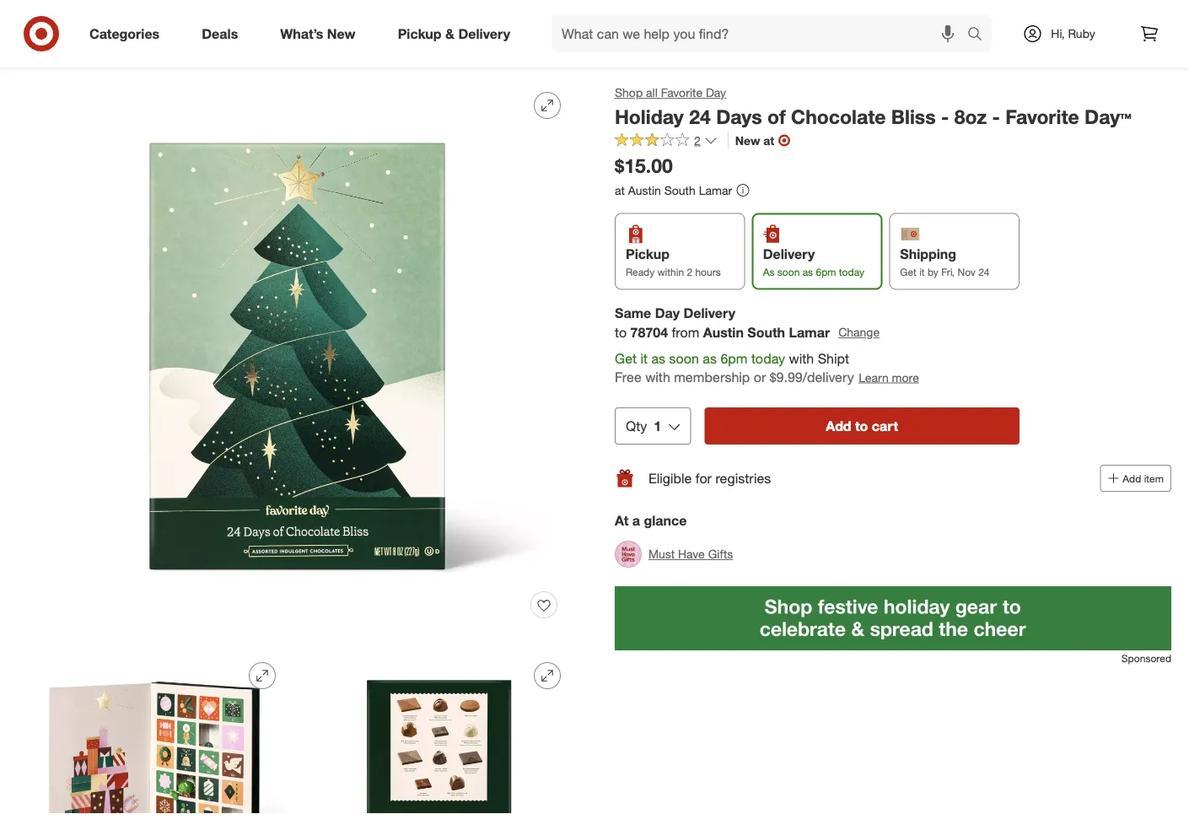 Task type: vqa. For each thing, say whether or not it's contained in the screenshot.
left the Get
yes



Task type: describe. For each thing, give the bounding box(es) containing it.
What can we help you find? suggestions appear below search field
[[552, 15, 972, 52]]

day™
[[1085, 105, 1132, 128]]

1
[[654, 418, 662, 434]]

days
[[716, 105, 762, 128]]

membership
[[674, 369, 750, 386]]

new at
[[736, 133, 775, 148]]

fri,
[[942, 265, 955, 278]]

holiday shop link
[[61, 46, 132, 60]]

2 inside "pickup ready within 2 hours"
[[687, 265, 693, 278]]

delivery for pickup & delivery
[[458, 25, 510, 42]]

add item button
[[1100, 465, 1172, 492]]

today inside the get it as soon as 6pm today with shipt free with membership or $9.99/delivery learn more
[[752, 350, 786, 366]]

south for from austin south lamar
[[748, 324, 786, 340]]

sponsored
[[1122, 652, 1172, 665]]

within
[[658, 265, 684, 278]]

as inside delivery as soon as 6pm today
[[803, 265, 813, 278]]

from
[[672, 324, 700, 340]]

target / holiday shop
[[18, 46, 132, 60]]

today inside delivery as soon as 6pm today
[[839, 265, 865, 278]]

0 horizontal spatial with
[[646, 369, 671, 386]]

gifts
[[708, 547, 733, 561]]

2 - from the left
[[993, 105, 1001, 128]]

of
[[768, 105, 786, 128]]

learn more button
[[858, 368, 920, 387]]

pickup for &
[[398, 25, 442, 42]]

lamar for from austin south lamar
[[789, 324, 830, 340]]

must have gifts button
[[615, 536, 733, 573]]

holiday inside shop all favorite day holiday 24 days of chocolate bliss - 8oz - favorite day™
[[615, 105, 684, 128]]

0 horizontal spatial favorite
[[661, 85, 703, 100]]

glance
[[644, 512, 687, 529]]

add to cart button
[[705, 408, 1020, 445]]

2 link
[[615, 132, 718, 152]]

south for at austin south lamar
[[665, 183, 696, 198]]

day inside shop all favorite day holiday 24 days of chocolate bliss - 8oz - favorite day™
[[706, 85, 727, 100]]

0 horizontal spatial as
[[652, 350, 666, 366]]

or
[[754, 369, 766, 386]]

it inside the get it as soon as 6pm today with shipt free with membership or $9.99/delivery learn more
[[641, 350, 648, 366]]

0 horizontal spatial holiday
[[61, 46, 100, 60]]

qty 1
[[626, 418, 662, 434]]

0 vertical spatial advertisement region
[[4, 0, 1185, 28]]

shop inside shop all favorite day holiday 24 days of chocolate bliss - 8oz - favorite day™
[[615, 85, 643, 100]]

deals
[[202, 25, 238, 42]]

by
[[928, 265, 939, 278]]

hours
[[696, 265, 721, 278]]

holiday 24 days of chocolate bliss - 8oz - favorite day&#8482;, 2 of 4 image
[[18, 649, 289, 814]]

austin for at
[[628, 183, 661, 198]]

6pm inside delivery as soon as 6pm today
[[816, 265, 837, 278]]

pickup & delivery
[[398, 25, 510, 42]]

must
[[649, 547, 675, 561]]

hi, ruby
[[1052, 26, 1096, 41]]

austin for from
[[704, 324, 744, 340]]

pickup & delivery link
[[384, 15, 532, 52]]

1 horizontal spatial new
[[736, 133, 760, 148]]

learn
[[859, 370, 889, 385]]

deals link
[[187, 15, 259, 52]]

to 78704
[[615, 324, 668, 340]]

pickup ready within 2 hours
[[626, 246, 721, 278]]

shipping
[[901, 246, 957, 262]]

must have gifts
[[649, 547, 733, 561]]

shipping get it by fri, nov 24
[[901, 246, 990, 278]]

search
[[960, 27, 1001, 44]]

soon inside the get it as soon as 6pm today with shipt free with membership or $9.99/delivery learn more
[[669, 350, 699, 366]]

add to cart
[[826, 418, 899, 434]]

1 horizontal spatial as
[[703, 350, 717, 366]]

have
[[678, 547, 705, 561]]

all
[[646, 85, 658, 100]]

get inside 'shipping get it by fri, nov 24'
[[901, 265, 917, 278]]

bliss
[[892, 105, 936, 128]]



Task type: locate. For each thing, give the bounding box(es) containing it.
1 vertical spatial new
[[736, 133, 760, 148]]

get inside the get it as soon as 6pm today with shipt free with membership or $9.99/delivery learn more
[[615, 350, 637, 366]]

lamar for at austin south lamar
[[699, 183, 732, 198]]

south down $15.00 on the right of the page
[[665, 183, 696, 198]]

6pm right as at right
[[816, 265, 837, 278]]

target link
[[18, 46, 50, 60]]

0 horizontal spatial today
[[752, 350, 786, 366]]

1 vertical spatial 6pm
[[721, 350, 748, 366]]

favorite
[[661, 85, 703, 100], [1006, 105, 1080, 128]]

chocolate
[[791, 105, 886, 128]]

at austin south lamar
[[615, 183, 732, 198]]

favorite left day™
[[1006, 105, 1080, 128]]

0 vertical spatial at
[[764, 133, 775, 148]]

- left 8oz
[[942, 105, 949, 128]]

0 vertical spatial austin
[[628, 183, 661, 198]]

to down same
[[615, 324, 627, 340]]

24 left days
[[689, 105, 711, 128]]

1 horizontal spatial at
[[764, 133, 775, 148]]

soon down from
[[669, 350, 699, 366]]

0 vertical spatial to
[[615, 324, 627, 340]]

lamar
[[699, 183, 732, 198], [789, 324, 830, 340]]

0 horizontal spatial austin
[[628, 183, 661, 198]]

/
[[53, 46, 57, 60]]

as right as at right
[[803, 265, 813, 278]]

today
[[839, 265, 865, 278], [752, 350, 786, 366]]

austin right from
[[704, 324, 744, 340]]

to left cart
[[856, 418, 869, 434]]

pickup left "&"
[[398, 25, 442, 42]]

1 horizontal spatial pickup
[[626, 246, 670, 262]]

day up 78704
[[655, 305, 680, 321]]

target
[[18, 46, 50, 60]]

lamar up shipt
[[789, 324, 830, 340]]

delivery right "&"
[[458, 25, 510, 42]]

it
[[920, 265, 925, 278], [641, 350, 648, 366]]

0 horizontal spatial soon
[[669, 350, 699, 366]]

soon inside delivery as soon as 6pm today
[[778, 265, 800, 278]]

0 horizontal spatial new
[[327, 25, 356, 42]]

ready
[[626, 265, 655, 278]]

add item
[[1123, 472, 1164, 485]]

1 vertical spatial advertisement region
[[615, 586, 1172, 650]]

new
[[327, 25, 356, 42], [736, 133, 760, 148]]

today up or
[[752, 350, 786, 366]]

search button
[[960, 15, 1001, 56]]

more
[[892, 370, 919, 385]]

what's new
[[280, 25, 356, 42]]

1 horizontal spatial add
[[1123, 472, 1142, 485]]

1 vertical spatial delivery
[[763, 246, 815, 262]]

0 vertical spatial get
[[901, 265, 917, 278]]

0 horizontal spatial 24
[[689, 105, 711, 128]]

categories
[[89, 25, 160, 42]]

1 horizontal spatial get
[[901, 265, 917, 278]]

2 inside "link"
[[694, 133, 701, 148]]

add left cart
[[826, 418, 852, 434]]

south up the get it as soon as 6pm today with shipt free with membership or $9.99/delivery learn more
[[748, 324, 786, 340]]

at down $15.00 on the right of the page
[[615, 183, 625, 198]]

with
[[789, 350, 814, 366], [646, 369, 671, 386]]

24
[[689, 105, 711, 128], [979, 265, 990, 278]]

1 vertical spatial today
[[752, 350, 786, 366]]

0 vertical spatial with
[[789, 350, 814, 366]]

-
[[942, 105, 949, 128], [993, 105, 1001, 128]]

1 horizontal spatial 6pm
[[816, 265, 837, 278]]

1 horizontal spatial soon
[[778, 265, 800, 278]]

1 horizontal spatial south
[[748, 324, 786, 340]]

1 vertical spatial day
[[655, 305, 680, 321]]

0 horizontal spatial lamar
[[699, 183, 732, 198]]

pickup inside "pickup ready within 2 hours"
[[626, 246, 670, 262]]

1 horizontal spatial 2
[[694, 133, 701, 148]]

item
[[1145, 472, 1164, 485]]

at
[[615, 512, 629, 529]]

to
[[615, 324, 627, 340], [856, 418, 869, 434]]

holiday
[[61, 46, 100, 60], [615, 105, 684, 128]]

get left by
[[901, 265, 917, 278]]

pickup for ready
[[626, 246, 670, 262]]

a
[[633, 512, 640, 529]]

1 horizontal spatial 24
[[979, 265, 990, 278]]

shop
[[104, 46, 132, 60], [615, 85, 643, 100]]

1 vertical spatial lamar
[[789, 324, 830, 340]]

1 horizontal spatial with
[[789, 350, 814, 366]]

nov
[[958, 265, 976, 278]]

add inside button
[[1123, 472, 1142, 485]]

image gallery element
[[18, 78, 575, 814]]

1 horizontal spatial shop
[[615, 85, 643, 100]]

holiday 24 days of chocolate bliss - 8oz - favorite day&#8482;, 1 of 4 image
[[18, 78, 575, 635]]

0 horizontal spatial at
[[615, 183, 625, 198]]

eligible for registries
[[649, 470, 771, 486]]

0 vertical spatial soon
[[778, 265, 800, 278]]

change
[[839, 325, 880, 339]]

free
[[615, 369, 642, 386]]

it up free
[[641, 350, 648, 366]]

0 vertical spatial shop
[[104, 46, 132, 60]]

1 vertical spatial south
[[748, 324, 786, 340]]

day
[[706, 85, 727, 100], [655, 305, 680, 321]]

add for add item
[[1123, 472, 1142, 485]]

it left by
[[920, 265, 925, 278]]

same day delivery
[[615, 305, 736, 321]]

change button
[[838, 323, 881, 342]]

6pm inside the get it as soon as 6pm today with shipt free with membership or $9.99/delivery learn more
[[721, 350, 748, 366]]

2 horizontal spatial as
[[803, 265, 813, 278]]

at down of
[[764, 133, 775, 148]]

0 horizontal spatial day
[[655, 305, 680, 321]]

1 horizontal spatial lamar
[[789, 324, 830, 340]]

2 up at austin south lamar
[[694, 133, 701, 148]]

add left item
[[1123, 472, 1142, 485]]

0 horizontal spatial 2
[[687, 265, 693, 278]]

2 vertical spatial delivery
[[684, 305, 736, 321]]

with right free
[[646, 369, 671, 386]]

- right 8oz
[[993, 105, 1001, 128]]

eligible
[[649, 470, 692, 486]]

as
[[763, 265, 775, 278]]

1 horizontal spatial to
[[856, 418, 869, 434]]

ruby
[[1069, 26, 1096, 41]]

delivery for same day delivery
[[684, 305, 736, 321]]

add inside button
[[826, 418, 852, 434]]

1 vertical spatial get
[[615, 350, 637, 366]]

new right what's
[[327, 25, 356, 42]]

0 vertical spatial 2
[[694, 133, 701, 148]]

to inside button
[[856, 418, 869, 434]]

8oz
[[955, 105, 987, 128]]

south
[[665, 183, 696, 198], [748, 324, 786, 340]]

favorite right all
[[661, 85, 703, 100]]

0 vertical spatial delivery
[[458, 25, 510, 42]]

0 vertical spatial day
[[706, 85, 727, 100]]

0 horizontal spatial to
[[615, 324, 627, 340]]

0 vertical spatial 6pm
[[816, 265, 837, 278]]

austin down $15.00 on the right of the page
[[628, 183, 661, 198]]

1 vertical spatial 24
[[979, 265, 990, 278]]

shop down categories
[[104, 46, 132, 60]]

1 horizontal spatial it
[[920, 265, 925, 278]]

holiday down all
[[615, 105, 684, 128]]

1 vertical spatial 2
[[687, 265, 693, 278]]

add for add to cart
[[826, 418, 852, 434]]

1 - from the left
[[942, 105, 949, 128]]

delivery
[[458, 25, 510, 42], [763, 246, 815, 262], [684, 305, 736, 321]]

0 horizontal spatial get
[[615, 350, 637, 366]]

0 horizontal spatial shop
[[104, 46, 132, 60]]

0 vertical spatial south
[[665, 183, 696, 198]]

1 vertical spatial soon
[[669, 350, 699, 366]]

delivery up as at right
[[763, 246, 815, 262]]

pickup up ready
[[626, 246, 670, 262]]

1 vertical spatial it
[[641, 350, 648, 366]]

austin
[[628, 183, 661, 198], [704, 324, 744, 340]]

cart
[[872, 418, 899, 434]]

1 vertical spatial pickup
[[626, 246, 670, 262]]

2 horizontal spatial delivery
[[763, 246, 815, 262]]

24 inside shop all favorite day holiday 24 days of chocolate bliss - 8oz - favorite day™
[[689, 105, 711, 128]]

24 inside 'shipping get it by fri, nov 24'
[[979, 265, 990, 278]]

2 left hours
[[687, 265, 693, 278]]

6pm
[[816, 265, 837, 278], [721, 350, 748, 366]]

$9.99/delivery
[[770, 369, 855, 386]]

as down 78704
[[652, 350, 666, 366]]

lamar down 2 "link"
[[699, 183, 732, 198]]

1 vertical spatial austin
[[704, 324, 744, 340]]

pickup
[[398, 25, 442, 42], [626, 246, 670, 262]]

1 horizontal spatial holiday
[[615, 105, 684, 128]]

6pm up membership at the right of the page
[[721, 350, 748, 366]]

1 vertical spatial favorite
[[1006, 105, 1080, 128]]

get
[[901, 265, 917, 278], [615, 350, 637, 366]]

registries
[[716, 470, 771, 486]]

78704
[[631, 324, 668, 340]]

1 horizontal spatial delivery
[[684, 305, 736, 321]]

shop all favorite day holiday 24 days of chocolate bliss - 8oz - favorite day™
[[615, 85, 1132, 128]]

0 vertical spatial it
[[920, 265, 925, 278]]

with up '$9.99/delivery'
[[789, 350, 814, 366]]

at a glance
[[615, 512, 687, 529]]

as up membership at the right of the page
[[703, 350, 717, 366]]

add
[[826, 418, 852, 434], [1123, 472, 1142, 485]]

0 horizontal spatial it
[[641, 350, 648, 366]]

it inside 'shipping get it by fri, nov 24'
[[920, 265, 925, 278]]

0 vertical spatial holiday
[[61, 46, 100, 60]]

delivery up from
[[684, 305, 736, 321]]

from austin south lamar
[[672, 324, 830, 340]]

what's
[[280, 25, 323, 42]]

at
[[764, 133, 775, 148], [615, 183, 625, 198]]

holiday right /
[[61, 46, 100, 60]]

0 vertical spatial lamar
[[699, 183, 732, 198]]

1 vertical spatial holiday
[[615, 105, 684, 128]]

2
[[694, 133, 701, 148], [687, 265, 693, 278]]

holiday 24 days of chocolate bliss - 8oz - favorite day&#8482;, 3 of 4 image
[[303, 649, 575, 814]]

0 vertical spatial 24
[[689, 105, 711, 128]]

24 right nov
[[979, 265, 990, 278]]

for
[[696, 470, 712, 486]]

0 horizontal spatial add
[[826, 418, 852, 434]]

1 vertical spatial at
[[615, 183, 625, 198]]

0 horizontal spatial -
[[942, 105, 949, 128]]

day up days
[[706, 85, 727, 100]]

0 vertical spatial today
[[839, 265, 865, 278]]

0 horizontal spatial delivery
[[458, 25, 510, 42]]

1 horizontal spatial today
[[839, 265, 865, 278]]

1 vertical spatial with
[[646, 369, 671, 386]]

0 horizontal spatial pickup
[[398, 25, 442, 42]]

0 vertical spatial add
[[826, 418, 852, 434]]

get it as soon as 6pm today with shipt free with membership or $9.99/delivery learn more
[[615, 350, 919, 386]]

$15.00
[[615, 154, 673, 178]]

delivery inside delivery as soon as 6pm today
[[763, 246, 815, 262]]

0 horizontal spatial 6pm
[[721, 350, 748, 366]]

soon right as at right
[[778, 265, 800, 278]]

what's new link
[[266, 15, 377, 52]]

advertisement region
[[4, 0, 1185, 28], [615, 586, 1172, 650]]

new down days
[[736, 133, 760, 148]]

1 horizontal spatial day
[[706, 85, 727, 100]]

same
[[615, 305, 652, 321]]

1 vertical spatial add
[[1123, 472, 1142, 485]]

shop left all
[[615, 85, 643, 100]]

1 vertical spatial to
[[856, 418, 869, 434]]

1 vertical spatial shop
[[615, 85, 643, 100]]

1 horizontal spatial favorite
[[1006, 105, 1080, 128]]

categories link
[[75, 15, 181, 52]]

0 vertical spatial new
[[327, 25, 356, 42]]

hi,
[[1052, 26, 1065, 41]]

qty
[[626, 418, 647, 434]]

delivery as soon as 6pm today
[[763, 246, 865, 278]]

as
[[803, 265, 813, 278], [652, 350, 666, 366], [703, 350, 717, 366]]

0 vertical spatial pickup
[[398, 25, 442, 42]]

0 vertical spatial favorite
[[661, 85, 703, 100]]

get up free
[[615, 350, 637, 366]]

soon
[[778, 265, 800, 278], [669, 350, 699, 366]]

&
[[445, 25, 455, 42]]

1 horizontal spatial austin
[[704, 324, 744, 340]]

shipt
[[818, 350, 850, 366]]

0 horizontal spatial south
[[665, 183, 696, 198]]

today up change
[[839, 265, 865, 278]]

1 horizontal spatial -
[[993, 105, 1001, 128]]



